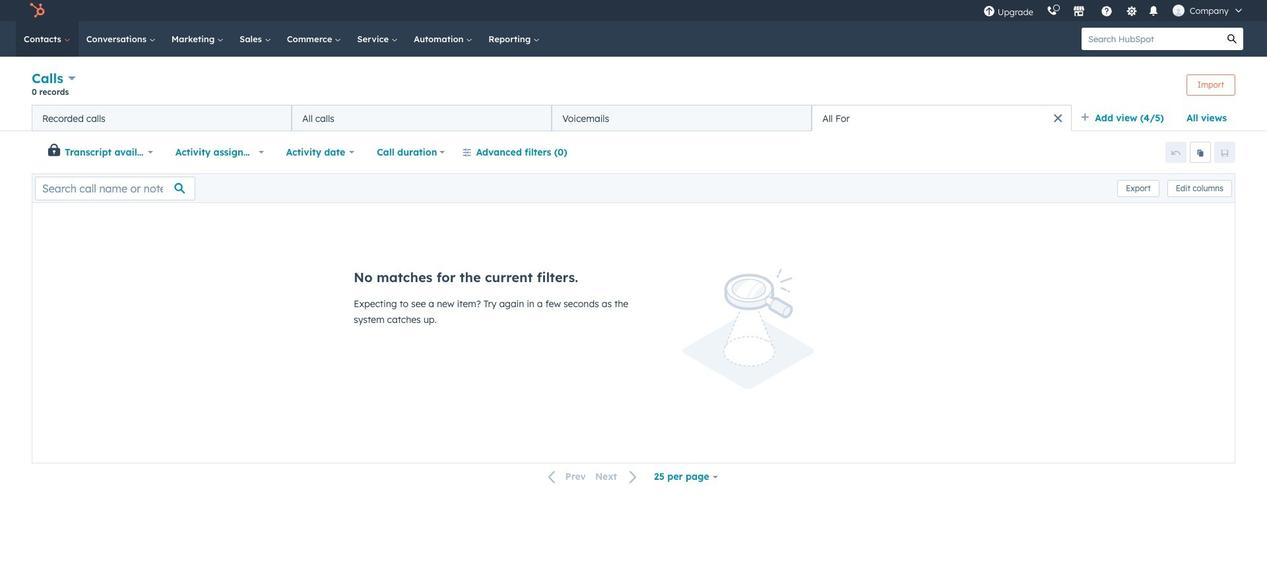 Task type: locate. For each thing, give the bounding box(es) containing it.
Search call name or notes search field
[[35, 177, 195, 200]]

pagination navigation
[[540, 469, 646, 486]]

banner
[[32, 69, 1236, 105]]

menu
[[977, 0, 1252, 21]]



Task type: describe. For each thing, give the bounding box(es) containing it.
jacob simon image
[[1173, 5, 1185, 17]]

marketplaces image
[[1073, 6, 1085, 18]]

Search HubSpot search field
[[1082, 28, 1221, 50]]



Task type: vqa. For each thing, say whether or not it's contained in the screenshot.
Marketplaces image
yes



